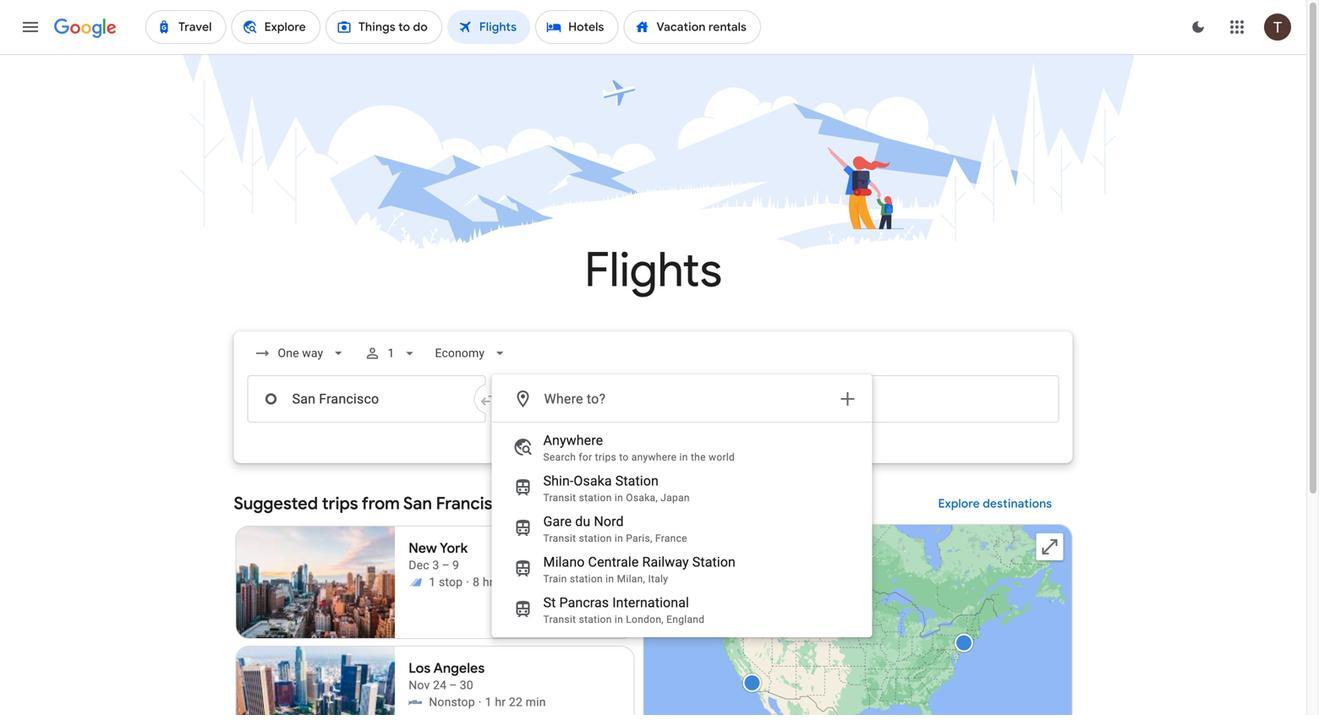 Task type: locate. For each thing, give the bounding box(es) containing it.
hr right 8
[[483, 576, 494, 589]]

1 button
[[357, 333, 425, 374]]

explore inside button
[[938, 496, 980, 512]]

trips left from
[[322, 493, 358, 515]]

1 vertical spatial min
[[526, 696, 546, 710]]

0 vertical spatial hr
[[483, 576, 494, 589]]

gare du nord option
[[493, 508, 872, 549]]

station inside shin-osaka station transit station in osaka, japan
[[615, 473, 659, 489]]

london,
[[626, 614, 664, 626]]

min
[[513, 576, 534, 589], [526, 696, 546, 710]]

for
[[579, 452, 592, 463]]

in left 'the'
[[680, 452, 688, 463]]

in for international
[[615, 614, 623, 626]]

transit for shin-
[[543, 492, 576, 504]]

trips left "to"
[[595, 452, 616, 463]]

station
[[579, 492, 612, 504], [579, 533, 612, 545], [570, 573, 603, 585], [579, 614, 612, 626]]

main menu image
[[20, 17, 41, 37]]

1 for 1 hr 22 min
[[485, 696, 492, 710]]

station
[[615, 473, 659, 489], [692, 554, 736, 570]]

0 vertical spatial explore
[[644, 454, 686, 469]]

 image
[[466, 574, 469, 591]]

transit down gare
[[543, 533, 576, 545]]

anywhere option
[[493, 427, 872, 468]]

1
[[388, 346, 394, 360], [429, 576, 436, 589], [485, 696, 492, 710]]

min right 22
[[526, 696, 546, 710]]

min for angeles
[[526, 696, 546, 710]]

station down pancras
[[579, 614, 612, 626]]

explore inside button
[[644, 454, 686, 469]]

0 horizontal spatial trips
[[322, 493, 358, 515]]

explore for explore destinations
[[938, 496, 980, 512]]

anywhere
[[632, 452, 677, 463]]

transit down st
[[543, 614, 576, 626]]

nonstop
[[429, 696, 475, 710]]

0 vertical spatial 1
[[388, 346, 394, 360]]

station up osaka,
[[615, 473, 659, 489]]

1 horizontal spatial trips
[[595, 452, 616, 463]]

1 horizontal spatial station
[[692, 554, 736, 570]]

transit for st
[[543, 614, 576, 626]]

search
[[543, 452, 576, 463]]

station inside gare du nord transit station in paris, france
[[579, 533, 612, 545]]

in for nord
[[615, 533, 623, 545]]

1 horizontal spatial 1
[[429, 576, 436, 589]]

transit inside st pancras international transit station in london, england
[[543, 614, 576, 626]]

0 vertical spatial station
[[615, 473, 659, 489]]

anywhere
[[543, 433, 603, 449]]

shin-
[[543, 473, 574, 489]]

hr left 22
[[495, 696, 506, 710]]

in down "centrale" at the bottom left of page
[[606, 573, 614, 585]]

min right 51 on the bottom of the page
[[513, 576, 534, 589]]

new york dec 3 – 9
[[409, 540, 468, 573]]

list box
[[493, 423, 872, 637]]

1 inside popup button
[[388, 346, 394, 360]]

1 vertical spatial hr
[[495, 696, 506, 710]]

station inside st pancras international transit station in london, england
[[579, 614, 612, 626]]

station down gare du nord option
[[692, 554, 736, 570]]

in
[[680, 452, 688, 463], [615, 492, 623, 504], [615, 533, 623, 545], [606, 573, 614, 585], [615, 614, 623, 626]]

hr
[[483, 576, 494, 589], [495, 696, 506, 710]]

in inside gare du nord transit station in paris, france
[[615, 533, 623, 545]]

gare du nord transit station in paris, france
[[543, 514, 687, 545]]

1 vertical spatial trips
[[322, 493, 358, 515]]

railway
[[642, 554, 689, 570]]

milano
[[543, 554, 585, 570]]

england
[[667, 614, 705, 626]]

0 horizontal spatial explore
[[644, 454, 686, 469]]

stop
[[439, 576, 463, 589]]

transit
[[543, 492, 576, 504], [543, 533, 576, 545], [543, 614, 576, 626]]

centrale
[[588, 554, 639, 570]]

2 transit from the top
[[543, 533, 576, 545]]

angeles
[[433, 660, 485, 677]]

3 transit from the top
[[543, 614, 576, 626]]

0 vertical spatial min
[[513, 576, 534, 589]]

 image
[[478, 694, 482, 711]]

shin-osaka station transit station in osaka, japan
[[543, 473, 690, 504]]

world
[[709, 452, 735, 463]]

explore destinations button
[[918, 484, 1073, 524]]

3 – 9
[[432, 559, 459, 573]]

0 horizontal spatial station
[[615, 473, 659, 489]]

1 vertical spatial 1
[[429, 576, 436, 589]]

jetblue image
[[409, 696, 422, 710]]

1 vertical spatial station
[[692, 554, 736, 570]]

2 vertical spatial 1
[[485, 696, 492, 710]]

in inside st pancras international transit station in london, england
[[615, 614, 623, 626]]

the
[[691, 452, 706, 463]]

station up pancras
[[570, 573, 603, 585]]

train
[[543, 573, 567, 585]]

1 for 1
[[388, 346, 394, 360]]

None field
[[247, 338, 354, 369], [428, 338, 515, 369], [247, 338, 354, 369], [428, 338, 515, 369]]

osaka,
[[626, 492, 658, 504]]

1 horizontal spatial explore
[[938, 496, 980, 512]]

trips
[[595, 452, 616, 463], [322, 493, 358, 515]]

in down nord
[[615, 533, 623, 545]]

0 vertical spatial transit
[[543, 492, 576, 504]]

station inside shin-osaka station transit station in osaka, japan
[[579, 492, 612, 504]]

transit inside gare du nord transit station in paris, france
[[543, 533, 576, 545]]

in left osaka,
[[615, 492, 623, 504]]

24 – 30
[[433, 679, 473, 693]]

to
[[619, 452, 629, 463]]

1 horizontal spatial hr
[[495, 696, 506, 710]]

transit down shin-
[[543, 492, 576, 504]]

paris,
[[626, 533, 653, 545]]

where
[[544, 391, 583, 407]]

in inside anywhere search for trips to anywhere in the world
[[680, 452, 688, 463]]

Where else? text field
[[543, 379, 828, 419]]

0 horizontal spatial hr
[[483, 576, 494, 589]]

explore
[[644, 454, 686, 469], [938, 496, 980, 512]]

2 vertical spatial transit
[[543, 614, 576, 626]]

1 vertical spatial explore
[[938, 496, 980, 512]]

change appearance image
[[1178, 7, 1219, 47]]

0 vertical spatial trips
[[595, 452, 616, 463]]

1 vertical spatial transit
[[543, 533, 576, 545]]

station down osaka
[[579, 492, 612, 504]]

from
[[362, 493, 400, 515]]

st
[[543, 595, 556, 611]]

hr for los angeles
[[495, 696, 506, 710]]

frontier and spirit image
[[409, 576, 422, 589]]

trips inside anywhere search for trips to anywhere in the world
[[595, 452, 616, 463]]

0 horizontal spatial 1
[[388, 346, 394, 360]]

in inside milano centrale railway station train station in milan, italy
[[606, 573, 614, 585]]

in left london,
[[615, 614, 623, 626]]

station down du at the bottom left
[[579, 533, 612, 545]]

list box containing anywhere
[[493, 423, 872, 637]]

transit inside shin-osaka station transit station in osaka, japan
[[543, 492, 576, 504]]

2 horizontal spatial 1
[[485, 696, 492, 710]]

None text field
[[247, 375, 486, 423]]

nov
[[409, 679, 430, 693]]

in inside shin-osaka station transit station in osaka, japan
[[615, 492, 623, 504]]

1 transit from the top
[[543, 492, 576, 504]]

Flight search field
[[220, 332, 1086, 638]]

explore destinations
[[938, 496, 1052, 512]]



Task type: describe. For each thing, give the bounding box(es) containing it.
51
[[497, 576, 510, 589]]

milano centrale railway station train station in milan, italy
[[543, 554, 736, 585]]

nord
[[594, 514, 624, 530]]

los
[[409, 660, 431, 677]]

los angeles nov 24 – 30
[[409, 660, 485, 693]]

8
[[473, 576, 480, 589]]

station inside milano centrale railway station train station in milan, italy
[[570, 573, 603, 585]]

8 hr 51 min
[[473, 576, 534, 589]]

new
[[409, 540, 437, 557]]

explore button
[[607, 445, 700, 479]]

station inside milano centrale railway station train station in milan, italy
[[692, 554, 736, 570]]

transit for gare
[[543, 533, 576, 545]]

milan,
[[617, 573, 645, 585]]

$176
[[596, 613, 620, 628]]

22
[[509, 696, 523, 710]]

station for du
[[579, 533, 612, 545]]

japan
[[661, 492, 690, 504]]

Departure text field
[[785, 376, 1046, 422]]

san
[[403, 493, 432, 515]]

st pancras international transit station in london, england
[[543, 595, 705, 626]]

dec
[[409, 559, 429, 573]]

shin-osaka station option
[[493, 468, 872, 508]]

1 stop
[[429, 576, 463, 589]]

osaka
[[574, 473, 612, 489]]

suggested
[[234, 493, 318, 515]]

explore for explore
[[644, 454, 686, 469]]

milano centrale railway station option
[[493, 549, 872, 589]]

pancras
[[559, 595, 609, 611]]

hr for new york
[[483, 576, 494, 589]]

destinations
[[983, 496, 1052, 512]]

gare
[[543, 514, 572, 530]]

trips inside region
[[322, 493, 358, 515]]

du
[[575, 514, 591, 530]]

italy
[[648, 573, 668, 585]]

station for osaka
[[579, 492, 612, 504]]

york
[[440, 540, 468, 557]]

francisco
[[436, 493, 512, 515]]

176 US dollars text field
[[596, 613, 620, 628]]

1 for 1 stop
[[429, 576, 436, 589]]

suggested trips from san francisco
[[234, 493, 512, 515]]

france
[[655, 533, 687, 545]]

1 hr 22 min
[[485, 696, 546, 710]]

none text field inside "flight" search field
[[247, 375, 486, 423]]

min for york
[[513, 576, 534, 589]]

st pancras international option
[[493, 589, 872, 630]]

station for pancras
[[579, 614, 612, 626]]

flights
[[584, 241, 722, 301]]

where to?
[[544, 391, 606, 407]]

international
[[612, 595, 689, 611]]

destination, select multiple airports image
[[838, 389, 858, 409]]

list box inside enter your destination dialog
[[493, 423, 872, 637]]

suggested trips from san francisco region
[[234, 484, 1073, 715]]

enter your destination dialog
[[492, 375, 872, 638]]

anywhere search for trips to anywhere in the world
[[543, 433, 735, 463]]

to?
[[587, 391, 606, 407]]

in for station
[[615, 492, 623, 504]]

 image inside suggested trips from san francisco region
[[466, 574, 469, 591]]



Task type: vqa. For each thing, say whether or not it's contained in the screenshot.
text box
yes



